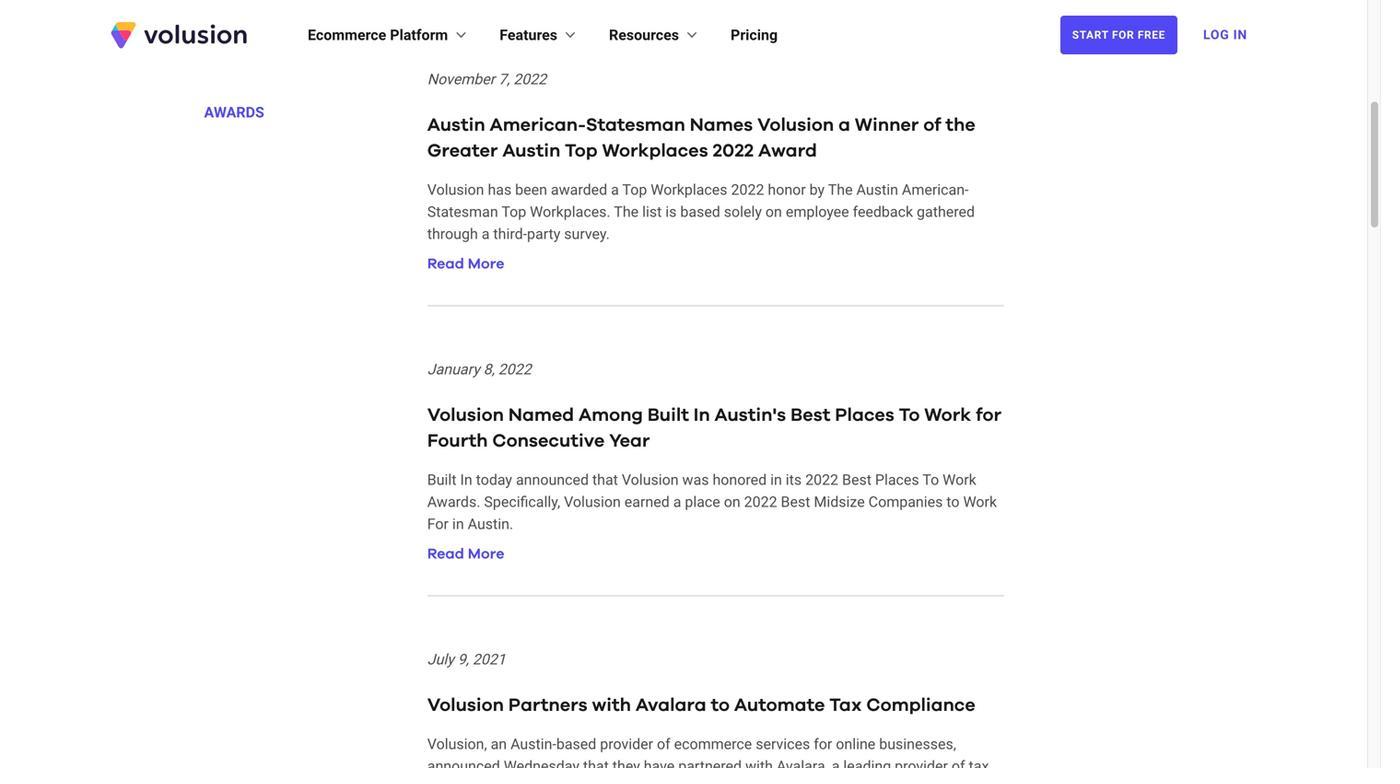 Task type: vqa. For each thing, say whether or not it's contained in the screenshot.
Paid THE 'ARROW_FORWARD'
no



Task type: describe. For each thing, give the bounding box(es) containing it.
online
[[836, 736, 876, 753]]

fourth
[[427, 432, 488, 451]]

places inside volusion named among built in austin's best places to work for fourth consecutive year
[[835, 406, 895, 425]]

partners
[[508, 697, 588, 715]]

in
[[1234, 27, 1248, 42]]

8,
[[484, 361, 495, 378]]

austin-
[[511, 736, 556, 753]]

in inside volusion named among built in austin's best places to work for fourth consecutive year
[[694, 406, 710, 425]]

2 vertical spatial best
[[781, 493, 810, 511]]

built inside built in today announced that volusion was honored in its 2022 best places to work awards. specifically, volusion earned a place on 2022 best midsize companies to work for in austin.
[[427, 471, 457, 489]]

names
[[690, 116, 753, 135]]

2022 down honored
[[744, 493, 777, 511]]

press coverage
[[204, 45, 328, 62]]

awarded
[[551, 181, 607, 199]]

american- inside austin american-statesman names volusion a winner of the greater austin top workplaces 2022 award
[[490, 116, 586, 135]]

january 8, 2022
[[427, 361, 531, 378]]

wednesday
[[504, 758, 580, 769]]

by
[[810, 181, 825, 199]]

through
[[427, 225, 478, 243]]

1 vertical spatial work
[[943, 471, 977, 489]]

volusion has been awarded a top workplaces 2022 honor by the austin american- statesman top workplaces. the list is based solely on employee feedback gathered through a third-party survey.
[[427, 181, 975, 243]]

more for fourth
[[468, 547, 505, 562]]

1 horizontal spatial provider
[[895, 758, 948, 769]]

leading
[[844, 758, 891, 769]]

have
[[644, 758, 675, 769]]

on for 2022
[[766, 203, 782, 221]]

awards link
[[189, 87, 390, 138]]

companies
[[869, 493, 943, 511]]

has
[[488, 181, 512, 199]]

places inside built in today announced that volusion was honored in its 2022 best places to work awards. specifically, volusion earned a place on 2022 best midsize companies to work for in austin.
[[875, 471, 919, 489]]

is
[[666, 203, 677, 221]]

start for free link
[[1060, 16, 1178, 54]]

for inside the volusion, an austin-based provider of ecommerce services for online businesses, announced wednesday that they have partnered with avalara, a leading provider of ta
[[814, 736, 832, 753]]

read more link for austin american-statesman names volusion a winner of the greater austin top workplaces 2022 award
[[427, 257, 505, 272]]

list
[[642, 203, 662, 221]]

feedback
[[853, 203, 913, 221]]

statesman inside volusion has been awarded a top workplaces 2022 honor by the austin american- statesman top workplaces. the list is based solely on employee feedback gathered through a third-party survey.
[[427, 203, 498, 221]]

workplaces.
[[530, 203, 611, 221]]

a inside the volusion, an austin-based provider of ecommerce services for online businesses, announced wednesday that they have partnered with avalara, a leading provider of ta
[[832, 758, 840, 769]]

austin's
[[715, 406, 786, 425]]

that inside the volusion, an austin-based provider of ecommerce services for online businesses, announced wednesday that they have partnered with avalara, a leading provider of ta
[[583, 758, 609, 769]]

volusion inside volusion has been awarded a top workplaces 2022 honor by the austin american- statesman top workplaces. the list is based solely on employee feedback gathered through a third-party survey.
[[427, 181, 484, 199]]

2022 right 8,
[[498, 361, 531, 378]]

announced inside the volusion, an austin-based provider of ecommerce services for online businesses, announced wednesday that they have partnered with avalara, a leading provider of ta
[[427, 758, 500, 769]]

awards.
[[427, 493, 480, 511]]

built inside volusion named among built in austin's best places to work for fourth consecutive year
[[648, 406, 689, 425]]

2 vertical spatial top
[[502, 203, 526, 221]]

7,
[[499, 70, 510, 88]]

they
[[613, 758, 640, 769]]

ecommerce
[[308, 26, 386, 44]]

awards
[[204, 104, 264, 121]]

solely
[[724, 203, 762, 221]]

avalara
[[636, 697, 706, 715]]

pricing link
[[731, 24, 778, 46]]

volusion left earned on the left bottom of page
[[564, 493, 621, 511]]

a left third-
[[482, 225, 490, 243]]

read more link for volusion named among built in austin's best places to work for fourth consecutive year
[[427, 547, 505, 562]]

third-
[[493, 225, 527, 243]]

tax
[[830, 697, 862, 715]]

honored
[[713, 471, 767, 489]]

january
[[427, 361, 480, 378]]

0 vertical spatial with
[[592, 697, 631, 715]]

volusion, an austin-based provider of ecommerce services for online businesses, announced wednesday that they have partnered with avalara, a leading provider of ta
[[427, 736, 989, 769]]

press
[[204, 45, 249, 62]]

a inside built in today announced that volusion was honored in its 2022 best places to work awards. specifically, volusion earned a place on 2022 best midsize companies to work for in austin.
[[673, 493, 681, 511]]

businesses,
[[879, 736, 956, 753]]

automate
[[734, 697, 825, 715]]

year
[[609, 432, 650, 451]]

0 horizontal spatial in
[[452, 516, 464, 533]]

pricing
[[731, 26, 778, 44]]

the
[[946, 116, 976, 135]]

consecutive
[[492, 432, 605, 451]]

2022 up midsize
[[805, 471, 839, 489]]

an
[[491, 736, 507, 753]]

0 horizontal spatial austin
[[427, 116, 485, 135]]

named
[[508, 406, 574, 425]]

free
[[1138, 29, 1166, 41]]

award
[[758, 142, 817, 160]]

9,
[[458, 651, 469, 669]]

2022 inside volusion has been awarded a top workplaces 2022 honor by the austin american- statesman top workplaces. the list is based solely on employee feedback gathered through a third-party survey.
[[731, 181, 764, 199]]

november 7, 2022
[[427, 70, 547, 88]]

resources button
[[609, 24, 701, 46]]

partnered
[[678, 758, 742, 769]]

1 vertical spatial best
[[842, 471, 872, 489]]

honor
[[768, 181, 806, 199]]

volusion inside volusion named among built in austin's best places to work for fourth consecutive year
[[427, 406, 504, 425]]

volusion inside austin american-statesman names volusion a winner of the greater austin top workplaces 2022 award
[[758, 116, 834, 135]]

in inside built in today announced that volusion was honored in its 2022 best places to work awards. specifically, volusion earned a place on 2022 best midsize companies to work for in austin.
[[460, 471, 472, 489]]

announced inside built in today announced that volusion was honored in its 2022 best places to work awards. specifically, volusion earned a place on 2022 best midsize companies to work for in austin.
[[516, 471, 589, 489]]

for
[[1112, 29, 1135, 41]]

austin american-statesman names volusion a winner of the greater austin top workplaces 2022 award
[[427, 116, 976, 160]]



Task type: locate. For each thing, give the bounding box(es) containing it.
0 horizontal spatial the
[[614, 203, 639, 221]]

on for year
[[724, 493, 741, 511]]

more down third-
[[468, 257, 505, 272]]

0 vertical spatial more
[[468, 257, 505, 272]]

workplaces up is
[[651, 181, 728, 199]]

0 vertical spatial austin
[[427, 116, 485, 135]]

1 horizontal spatial of
[[924, 116, 941, 135]]

austin up greater
[[427, 116, 485, 135]]

1 horizontal spatial on
[[766, 203, 782, 221]]

0 horizontal spatial to
[[899, 406, 920, 425]]

a left place
[[673, 493, 681, 511]]

0 vertical spatial best
[[791, 406, 831, 425]]

0 horizontal spatial on
[[724, 493, 741, 511]]

0 vertical spatial for
[[976, 406, 1002, 425]]

with inside the volusion, an austin-based provider of ecommerce services for online businesses, announced wednesday that they have partnered with avalara, a leading provider of ta
[[745, 758, 773, 769]]

ecommerce
[[674, 736, 752, 753]]

that
[[592, 471, 618, 489], [583, 758, 609, 769]]

based inside volusion has been awarded a top workplaces 2022 honor by the austin american- statesman top workplaces. the list is based solely on employee feedback gathered through a third-party survey.
[[680, 203, 720, 221]]

log
[[1203, 27, 1230, 42]]

austin up been
[[503, 142, 561, 160]]

features
[[500, 26, 558, 44]]

2021
[[473, 651, 506, 669]]

read more down the through
[[427, 257, 505, 272]]

based inside the volusion, an austin-based provider of ecommerce services for online businesses, announced wednesday that they have partnered with avalara, a leading provider of ta
[[556, 736, 596, 753]]

2 horizontal spatial top
[[622, 181, 647, 199]]

volusion down greater
[[427, 181, 484, 199]]

1 vertical spatial workplaces
[[651, 181, 728, 199]]

1 vertical spatial austin
[[503, 142, 561, 160]]

november
[[427, 70, 495, 88]]

based
[[680, 203, 720, 221], [556, 736, 596, 753]]

on down honored
[[724, 493, 741, 511]]

1 vertical spatial to
[[711, 697, 730, 715]]

the left list
[[614, 203, 639, 221]]

of down businesses,
[[952, 758, 965, 769]]

for
[[427, 516, 449, 533]]

1 horizontal spatial the
[[828, 181, 853, 199]]

1 vertical spatial with
[[745, 758, 773, 769]]

0 vertical spatial american-
[[490, 116, 586, 135]]

2022 inside austin american-statesman names volusion a winner of the greater austin top workplaces 2022 award
[[713, 142, 754, 160]]

0 vertical spatial announced
[[516, 471, 589, 489]]

2 vertical spatial austin
[[857, 181, 898, 199]]

2 horizontal spatial austin
[[857, 181, 898, 199]]

features button
[[500, 24, 580, 46]]

0 vertical spatial places
[[835, 406, 895, 425]]

built up year at left
[[648, 406, 689, 425]]

places up companies
[[875, 471, 919, 489]]

2022 right 7,
[[513, 70, 547, 88]]

specifically,
[[484, 493, 560, 511]]

austin inside volusion has been awarded a top workplaces 2022 honor by the austin american- statesman top workplaces. the list is based solely on employee feedback gathered through a third-party survey.
[[857, 181, 898, 199]]

1 horizontal spatial austin
[[503, 142, 561, 160]]

1 read more link from the top
[[427, 257, 505, 272]]

a inside austin american-statesman names volusion a winner of the greater austin top workplaces 2022 award
[[839, 116, 850, 135]]

1 vertical spatial provider
[[895, 758, 948, 769]]

built
[[648, 406, 689, 425], [427, 471, 457, 489]]

for
[[976, 406, 1002, 425], [814, 736, 832, 753]]

best
[[791, 406, 831, 425], [842, 471, 872, 489], [781, 493, 810, 511]]

in
[[770, 471, 782, 489], [452, 516, 464, 533]]

0 vertical spatial read
[[427, 257, 464, 272]]

log in
[[1203, 27, 1248, 42]]

places
[[835, 406, 895, 425], [875, 471, 919, 489]]

to inside built in today announced that volusion was honored in its 2022 best places to work awards. specifically, volusion earned a place on 2022 best midsize companies to work for in austin.
[[947, 493, 960, 511]]

among
[[579, 406, 643, 425]]

a right awarded
[[611, 181, 619, 199]]

1 vertical spatial the
[[614, 203, 639, 221]]

0 horizontal spatial in
[[460, 471, 472, 489]]

that left 'they'
[[583, 758, 609, 769]]

was
[[682, 471, 709, 489]]

1 vertical spatial in
[[460, 471, 472, 489]]

2 read more from the top
[[427, 547, 505, 562]]

compliance
[[867, 697, 976, 715]]

ecommerce platform
[[308, 26, 448, 44]]

read more link
[[427, 257, 505, 272], [427, 547, 505, 562]]

that down year at left
[[592, 471, 618, 489]]

of inside austin american-statesman names volusion a winner of the greater austin top workplaces 2022 award
[[924, 116, 941, 135]]

statesman inside austin american-statesman names volusion a winner of the greater austin top workplaces 2022 award
[[586, 116, 685, 135]]

work
[[924, 406, 971, 425], [943, 471, 977, 489], [963, 493, 997, 511]]

read more link down the through
[[427, 257, 505, 272]]

1 horizontal spatial in
[[694, 406, 710, 425]]

austin up feedback
[[857, 181, 898, 199]]

0 vertical spatial read more link
[[427, 257, 505, 272]]

1 vertical spatial based
[[556, 736, 596, 753]]

american- inside volusion has been awarded a top workplaces 2022 honor by the austin american- statesman top workplaces. the list is based solely on employee feedback gathered through a third-party survey.
[[902, 181, 969, 199]]

read more
[[427, 257, 505, 272], [427, 547, 505, 562]]

on
[[766, 203, 782, 221], [724, 493, 741, 511]]

employee
[[786, 203, 849, 221]]

1 vertical spatial read
[[427, 547, 464, 562]]

provider
[[600, 736, 653, 753], [895, 758, 948, 769]]

0 vertical spatial provider
[[600, 736, 653, 753]]

austin.
[[468, 516, 513, 533]]

0 vertical spatial to
[[947, 493, 960, 511]]

statesman up the through
[[427, 203, 498, 221]]

best right austin's
[[791, 406, 831, 425]]

1 horizontal spatial for
[[976, 406, 1002, 425]]

1 horizontal spatial to
[[923, 471, 939, 489]]

1 vertical spatial in
[[452, 516, 464, 533]]

with up 'they'
[[592, 697, 631, 715]]

1 vertical spatial built
[[427, 471, 457, 489]]

read more down austin.
[[427, 547, 505, 562]]

1 vertical spatial to
[[923, 471, 939, 489]]

workplaces inside volusion has been awarded a top workplaces 2022 honor by the austin american- statesman top workplaces. the list is based solely on employee feedback gathered through a third-party survey.
[[651, 181, 728, 199]]

statesman up awarded
[[586, 116, 685, 135]]

volusion partners with avalara to automate tax compliance
[[427, 697, 976, 715]]

2 more from the top
[[468, 547, 505, 562]]

coverage
[[253, 45, 328, 62]]

read more link down austin.
[[427, 547, 505, 562]]

july 9, 2021
[[427, 651, 506, 669]]

0 vertical spatial of
[[924, 116, 941, 135]]

provider down businesses,
[[895, 758, 948, 769]]

top up third-
[[502, 203, 526, 221]]

1 horizontal spatial in
[[770, 471, 782, 489]]

july
[[427, 651, 454, 669]]

workplaces up list
[[602, 142, 708, 160]]

more
[[468, 257, 505, 272], [468, 547, 505, 562]]

0 horizontal spatial of
[[657, 736, 671, 753]]

read down for on the bottom left
[[427, 547, 464, 562]]

winner
[[855, 116, 919, 135]]

that inside built in today announced that volusion was honored in its 2022 best places to work awards. specifically, volusion earned a place on 2022 best midsize companies to work for in austin.
[[592, 471, 618, 489]]

of left the
[[924, 116, 941, 135]]

0 vertical spatial based
[[680, 203, 720, 221]]

start for free
[[1072, 29, 1166, 41]]

today
[[476, 471, 512, 489]]

0 vertical spatial statesman
[[586, 116, 685, 135]]

volusion up award
[[758, 116, 834, 135]]

to right companies
[[947, 493, 960, 511]]

top up list
[[622, 181, 647, 199]]

1 vertical spatial more
[[468, 547, 505, 562]]

0 vertical spatial in
[[770, 471, 782, 489]]

ecommerce platform button
[[308, 24, 470, 46]]

1 horizontal spatial announced
[[516, 471, 589, 489]]

on down the honor
[[766, 203, 782, 221]]

volusion up fourth
[[427, 406, 504, 425]]

2 read more link from the top
[[427, 547, 505, 562]]

places up midsize
[[835, 406, 895, 425]]

services
[[756, 736, 810, 753]]

0 horizontal spatial announced
[[427, 758, 500, 769]]

0 horizontal spatial provider
[[600, 736, 653, 753]]

2 vertical spatial work
[[963, 493, 997, 511]]

0 vertical spatial in
[[694, 406, 710, 425]]

volusion up earned on the left bottom of page
[[622, 471, 679, 489]]

earned
[[625, 493, 670, 511]]

1 vertical spatial read more
[[427, 547, 505, 562]]

1 horizontal spatial to
[[947, 493, 960, 511]]

0 vertical spatial read more
[[427, 257, 505, 272]]

for inside volusion named among built in austin's best places to work for fourth consecutive year
[[976, 406, 1002, 425]]

start
[[1072, 29, 1109, 41]]

press coverage link
[[189, 28, 390, 79]]

statesman
[[586, 116, 685, 135], [427, 203, 498, 221]]

2022
[[513, 70, 547, 88], [713, 142, 754, 160], [731, 181, 764, 199], [498, 361, 531, 378], [805, 471, 839, 489], [744, 493, 777, 511]]

american- down 7,
[[490, 116, 586, 135]]

on inside built in today announced that volusion was honored in its 2022 best places to work awards. specifically, volusion earned a place on 2022 best midsize companies to work for in austin.
[[724, 493, 741, 511]]

of up the have
[[657, 736, 671, 753]]

in left its on the right
[[770, 471, 782, 489]]

place
[[685, 493, 720, 511]]

workplaces inside austin american-statesman names volusion a winner of the greater austin top workplaces 2022 award
[[602, 142, 708, 160]]

read more for volusion named among built in austin's best places to work for fourth consecutive year
[[427, 547, 505, 562]]

platform
[[390, 26, 448, 44]]

1 vertical spatial top
[[622, 181, 647, 199]]

in left austin's
[[694, 406, 710, 425]]

based right is
[[680, 203, 720, 221]]

1 vertical spatial statesman
[[427, 203, 498, 221]]

0 vertical spatial work
[[924, 406, 971, 425]]

1 vertical spatial on
[[724, 493, 741, 511]]

1 vertical spatial of
[[657, 736, 671, 753]]

been
[[515, 181, 547, 199]]

2 vertical spatial of
[[952, 758, 965, 769]]

on inside volusion has been awarded a top workplaces 2022 honor by the austin american- statesman top workplaces. the list is based solely on employee feedback gathered through a third-party survey.
[[766, 203, 782, 221]]

american- up the gathered
[[902, 181, 969, 199]]

1 horizontal spatial statesman
[[586, 116, 685, 135]]

to up ecommerce
[[711, 697, 730, 715]]

0 vertical spatial on
[[766, 203, 782, 221]]

1 vertical spatial that
[[583, 758, 609, 769]]

in up awards.
[[460, 471, 472, 489]]

a left winner
[[839, 116, 850, 135]]

0 horizontal spatial statesman
[[427, 203, 498, 221]]

best up midsize
[[842, 471, 872, 489]]

1 vertical spatial announced
[[427, 758, 500, 769]]

best down its on the right
[[781, 493, 810, 511]]

provider up 'they'
[[600, 736, 653, 753]]

log in link
[[1192, 15, 1259, 55]]

0 vertical spatial the
[[828, 181, 853, 199]]

0 horizontal spatial built
[[427, 471, 457, 489]]

1 horizontal spatial with
[[745, 758, 773, 769]]

to inside volusion named among built in austin's best places to work for fourth consecutive year
[[899, 406, 920, 425]]

american-
[[490, 116, 586, 135], [902, 181, 969, 199]]

a down online
[[832, 758, 840, 769]]

1 read more from the top
[[427, 257, 505, 272]]

2022 down the names
[[713, 142, 754, 160]]

greater
[[427, 142, 498, 160]]

1 vertical spatial places
[[875, 471, 919, 489]]

volusion named among built in austin's best places to work for fourth consecutive year
[[427, 406, 1002, 451]]

0 vertical spatial workplaces
[[602, 142, 708, 160]]

read down the through
[[427, 257, 464, 272]]

top
[[565, 142, 598, 160], [622, 181, 647, 199], [502, 203, 526, 221]]

best inside volusion named among built in austin's best places to work for fourth consecutive year
[[791, 406, 831, 425]]

gathered
[[917, 203, 975, 221]]

read more for austin american-statesman names volusion a winner of the greater austin top workplaces 2022 award
[[427, 257, 505, 272]]

0 vertical spatial to
[[899, 406, 920, 425]]

in right for on the bottom left
[[452, 516, 464, 533]]

party
[[527, 225, 561, 243]]

0 horizontal spatial for
[[814, 736, 832, 753]]

announced
[[516, 471, 589, 489], [427, 758, 500, 769]]

0 horizontal spatial based
[[556, 736, 596, 753]]

read
[[427, 257, 464, 272], [427, 547, 464, 562]]

announced down volusion,
[[427, 758, 500, 769]]

avalara,
[[777, 758, 828, 769]]

0 vertical spatial top
[[565, 142, 598, 160]]

announced up specifically,
[[516, 471, 589, 489]]

read for austin american-statesman names volusion a winner of the greater austin top workplaces 2022 award
[[427, 257, 464, 272]]

1 vertical spatial for
[[814, 736, 832, 753]]

0 horizontal spatial with
[[592, 697, 631, 715]]

1 horizontal spatial top
[[565, 142, 598, 160]]

0 horizontal spatial american-
[[490, 116, 586, 135]]

0 horizontal spatial top
[[502, 203, 526, 221]]

1 more from the top
[[468, 257, 505, 272]]

read for volusion named among built in austin's best places to work for fourth consecutive year
[[427, 547, 464, 562]]

survey.
[[564, 225, 610, 243]]

more down austin.
[[468, 547, 505, 562]]

volusion,
[[427, 736, 487, 753]]

1 horizontal spatial american-
[[902, 181, 969, 199]]

based up wednesday
[[556, 736, 596, 753]]

a
[[839, 116, 850, 135], [611, 181, 619, 199], [482, 225, 490, 243], [673, 493, 681, 511], [832, 758, 840, 769]]

2 read from the top
[[427, 547, 464, 562]]

top inside austin american-statesman names volusion a winner of the greater austin top workplaces 2022 award
[[565, 142, 598, 160]]

the right by on the right
[[828, 181, 853, 199]]

1 vertical spatial american-
[[902, 181, 969, 199]]

its
[[786, 471, 802, 489]]

built in today announced that volusion was honored in its 2022 best places to work awards. specifically, volusion earned a place on 2022 best midsize companies to work for in austin.
[[427, 471, 997, 533]]

with down services
[[745, 758, 773, 769]]

to inside built in today announced that volusion was honored in its 2022 best places to work awards. specifically, volusion earned a place on 2022 best midsize companies to work for in austin.
[[923, 471, 939, 489]]

1 horizontal spatial based
[[680, 203, 720, 221]]

1 vertical spatial read more link
[[427, 547, 505, 562]]

the
[[828, 181, 853, 199], [614, 203, 639, 221]]

2022 up solely
[[731, 181, 764, 199]]

of
[[924, 116, 941, 135], [657, 736, 671, 753], [952, 758, 965, 769]]

top up awarded
[[565, 142, 598, 160]]

resources
[[609, 26, 679, 44]]

midsize
[[814, 493, 865, 511]]

volusion
[[758, 116, 834, 135], [427, 181, 484, 199], [427, 406, 504, 425], [622, 471, 679, 489], [564, 493, 621, 511], [427, 697, 504, 715]]

2 horizontal spatial of
[[952, 758, 965, 769]]

1 read from the top
[[427, 257, 464, 272]]

more for top
[[468, 257, 505, 272]]

0 vertical spatial that
[[592, 471, 618, 489]]

built up awards.
[[427, 471, 457, 489]]

0 vertical spatial built
[[648, 406, 689, 425]]

1 horizontal spatial built
[[648, 406, 689, 425]]

work inside volusion named among built in austin's best places to work for fourth consecutive year
[[924, 406, 971, 425]]

0 horizontal spatial to
[[711, 697, 730, 715]]

volusion up volusion,
[[427, 697, 504, 715]]



